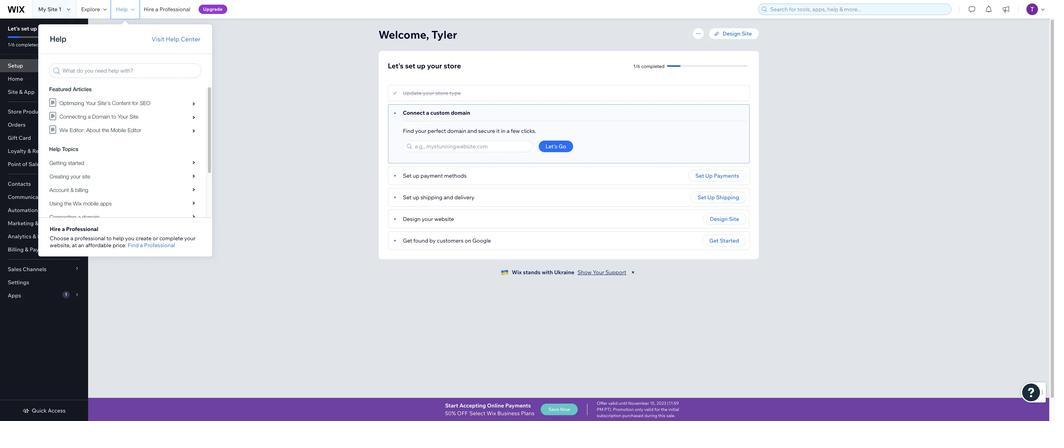 Task type: vqa. For each thing, say whether or not it's contained in the screenshot.
the top FIND
yes



Task type: describe. For each thing, give the bounding box(es) containing it.
let's set up your store inside sidebar element
[[8, 25, 65, 32]]

set up payments
[[695, 172, 739, 179]]

up up update
[[417, 61, 426, 70]]

wix inside start accepting online payments 50% off select wix business plans
[[487, 410, 496, 417]]

with
[[542, 269, 553, 276]]

payments inside start accepting online payments 50% off select wix business plans
[[505, 402, 531, 409]]

set up payment methods
[[403, 172, 467, 179]]

& for billing
[[25, 246, 28, 253]]

set inside sidebar element
[[21, 25, 29, 32]]

off
[[457, 410, 468, 417]]

billing
[[8, 246, 24, 253]]

setup link
[[0, 59, 88, 72]]

gift card
[[8, 134, 31, 141]]

only
[[635, 407, 643, 412]]

hire a professional link
[[139, 0, 195, 19]]

set for set up shipping
[[698, 194, 706, 201]]

go
[[559, 143, 566, 150]]

to
[[106, 235, 112, 242]]

clicks.
[[521, 128, 536, 134]]

0 horizontal spatial hire a professional
[[50, 226, 98, 233]]

offer valid until november 15, 2023 (11:59 pm pt). promotion only valid for the initial subscription purchased during this sale.
[[597, 401, 679, 419]]

pt).
[[604, 407, 612, 412]]

store products
[[8, 108, 46, 115]]

1 vertical spatial let's
[[388, 61, 404, 70]]

find your perfect domain and secure it in a few clicks.
[[403, 128, 536, 134]]

create
[[136, 235, 152, 242]]

your right update
[[423, 90, 434, 97]]

marketing & seo button
[[0, 217, 88, 230]]

few
[[511, 128, 520, 134]]

access
[[48, 407, 66, 414]]

methods
[[444, 172, 467, 179]]

point
[[8, 161, 21, 168]]

home
[[8, 75, 23, 82]]

set up shipping
[[698, 194, 739, 201]]

set for set up shipping and delivery
[[403, 194, 412, 201]]

0 horizontal spatial 1
[[59, 6, 61, 13]]

subscription
[[597, 413, 621, 419]]

my site 1
[[38, 6, 61, 13]]

website,
[[50, 242, 71, 249]]

1 vertical spatial 1/6
[[633, 63, 640, 69]]

professional for hire a professional link at the top of page
[[160, 6, 190, 13]]

site inside popup button
[[8, 89, 18, 95]]

design site button
[[703, 213, 746, 225]]

pm
[[597, 407, 603, 412]]

upgrade button
[[198, 5, 227, 14]]

design site link
[[709, 28, 759, 39]]

point of sale
[[8, 161, 40, 168]]

sales
[[8, 266, 22, 273]]

shipping
[[421, 194, 442, 201]]

payments for set up payments
[[714, 172, 739, 179]]

analytics & reports button
[[0, 230, 88, 243]]

gift card button
[[0, 131, 88, 145]]

site inside button
[[729, 216, 739, 223]]

save now button
[[541, 404, 578, 415]]

your left website
[[422, 216, 433, 223]]

type
[[449, 90, 461, 97]]

site & app
[[8, 89, 35, 95]]

design your website
[[403, 216, 454, 223]]

a right you
[[140, 242, 143, 249]]

store products button
[[0, 105, 88, 118]]

by
[[429, 237, 436, 244]]

design site inside button
[[710, 216, 739, 223]]

the
[[661, 407, 668, 412]]

customers
[[437, 237, 464, 244]]

an
[[78, 242, 84, 249]]

1 inside sidebar element
[[65, 292, 67, 297]]

1 vertical spatial set
[[405, 61, 415, 70]]

settings
[[8, 279, 29, 286]]

up left the shipping
[[413, 194, 419, 201]]

professional
[[75, 235, 105, 242]]

get started button
[[702, 235, 746, 247]]

e.g., mystunningwebsite.com field
[[413, 141, 530, 152]]

upgrade
[[203, 6, 223, 12]]

started
[[720, 237, 739, 244]]

0 horizontal spatial valid
[[608, 401, 618, 406]]

choose
[[50, 235, 69, 242]]

settings link
[[0, 276, 88, 289]]

1 vertical spatial and
[[444, 194, 453, 201]]

price.
[[113, 242, 126, 249]]

sales channels
[[8, 266, 47, 273]]

set for set up payments
[[695, 172, 704, 179]]

visit help center
[[152, 35, 201, 43]]

perfect
[[428, 128, 446, 134]]

ukraine
[[554, 269, 574, 276]]

0 vertical spatial wix
[[512, 269, 522, 276]]

accepting
[[459, 402, 486, 409]]

find a professional link
[[128, 242, 175, 249]]

initial
[[668, 407, 679, 412]]

start
[[445, 402, 458, 409]]

orders
[[8, 121, 26, 128]]

find for find a professional
[[128, 242, 139, 249]]

2 vertical spatial store
[[435, 90, 448, 97]]

save
[[548, 407, 559, 412]]

(11:59
[[667, 401, 679, 406]]

let's go
[[546, 143, 566, 150]]

affordable
[[85, 242, 111, 249]]

gift
[[8, 134, 17, 141]]

get found by customers on google
[[403, 237, 491, 244]]

stands
[[523, 269, 541, 276]]

tyler
[[432, 28, 457, 41]]



Task type: locate. For each thing, give the bounding box(es) containing it.
0 vertical spatial set
[[21, 25, 29, 32]]

let's inside sidebar element
[[8, 25, 20, 32]]

1 horizontal spatial get
[[709, 237, 719, 244]]

your down my
[[38, 25, 50, 32]]

1 horizontal spatial wix
[[512, 269, 522, 276]]

website
[[434, 216, 454, 223]]

wix
[[512, 269, 522, 276], [487, 410, 496, 417]]

at
[[72, 242, 77, 249]]

professional
[[160, 6, 190, 13], [66, 226, 98, 233], [144, 242, 175, 249]]

1 vertical spatial payments
[[30, 246, 55, 253]]

set up payments button
[[688, 170, 746, 182]]

0 horizontal spatial let's
[[8, 25, 20, 32]]

welcome, tyler
[[379, 28, 457, 41]]

& inside the loyalty & referrals popup button
[[27, 148, 31, 155]]

0 vertical spatial store
[[51, 25, 65, 32]]

1 vertical spatial let's set up your store
[[388, 61, 461, 70]]

1 horizontal spatial hire
[[144, 6, 154, 13]]

up left shipping
[[707, 194, 715, 201]]

0 horizontal spatial wix
[[487, 410, 496, 417]]

store
[[8, 108, 22, 115]]

get started
[[709, 237, 739, 244]]

loyalty & referrals
[[8, 148, 55, 155]]

your up update your store type
[[427, 61, 442, 70]]

up for shipping
[[707, 194, 715, 201]]

your inside choose a professional to help you create or complete your website, at an affordable price.
[[184, 235, 196, 242]]

set inside button
[[695, 172, 704, 179]]

2 vertical spatial let's
[[546, 143, 557, 150]]

set left shipping
[[698, 194, 706, 201]]

set up setup
[[21, 25, 29, 32]]

a left custom
[[426, 109, 429, 116]]

and left secure
[[467, 128, 477, 134]]

let's inside button
[[546, 143, 557, 150]]

store left the type
[[435, 90, 448, 97]]

1 vertical spatial up
[[707, 194, 715, 201]]

& inside analytics & reports popup button
[[33, 233, 36, 240]]

up up set up shipping
[[705, 172, 713, 179]]

a
[[155, 6, 158, 13], [426, 109, 429, 116], [507, 128, 510, 134], [62, 226, 65, 233], [70, 235, 73, 242], [140, 242, 143, 249]]

it
[[496, 128, 500, 134]]

contacts
[[8, 180, 31, 187]]

1 vertical spatial find
[[128, 242, 139, 249]]

find down connect
[[403, 128, 414, 134]]

& left 'app' at the top left of page
[[19, 89, 23, 95]]

a up visit
[[155, 6, 158, 13]]

let's up setup
[[8, 25, 20, 32]]

welcome,
[[379, 28, 429, 41]]

get for get started
[[709, 237, 719, 244]]

let's set up your store
[[8, 25, 65, 32], [388, 61, 461, 70]]

1/6 inside sidebar element
[[8, 42, 15, 48]]

& for loyalty
[[27, 148, 31, 155]]

0 vertical spatial valid
[[608, 401, 618, 406]]

custom
[[430, 109, 450, 116]]

2 get from the left
[[709, 237, 719, 244]]

0 horizontal spatial and
[[444, 194, 453, 201]]

november
[[628, 401, 649, 406]]

my
[[38, 6, 46, 13]]

a left an on the left
[[70, 235, 73, 242]]

0 vertical spatial let's
[[8, 25, 20, 32]]

& for site
[[19, 89, 23, 95]]

visit help center link
[[152, 34, 201, 44]]

1
[[59, 6, 61, 13], [65, 292, 67, 297]]

0 horizontal spatial let's set up your store
[[8, 25, 65, 32]]

google
[[472, 237, 491, 244]]

set
[[403, 172, 412, 179], [695, 172, 704, 179], [403, 194, 412, 201], [698, 194, 706, 201]]

offer
[[597, 401, 607, 406]]

a inside choose a professional to help you create or complete your website, at an affordable price.
[[70, 235, 73, 242]]

1 vertical spatial store
[[444, 61, 461, 70]]

0 vertical spatial and
[[467, 128, 477, 134]]

home link
[[0, 72, 88, 85]]

up inside button
[[707, 194, 715, 201]]

until
[[619, 401, 627, 406]]

payments up shipping
[[714, 172, 739, 179]]

wix stands with ukraine show your support
[[512, 269, 626, 276]]

0 horizontal spatial hire
[[50, 226, 61, 233]]

plans
[[521, 410, 535, 417]]

let's set up your store up update your store type
[[388, 61, 461, 70]]

delivery
[[454, 194, 474, 201]]

let's set up your store down my
[[8, 25, 65, 32]]

let's left go
[[546, 143, 557, 150]]

1 horizontal spatial find
[[403, 128, 414, 134]]

set left payment at left
[[403, 172, 412, 179]]

1 horizontal spatial 1/6
[[633, 63, 640, 69]]

hire a professional up visit help center
[[144, 6, 190, 13]]

communications
[[8, 194, 51, 201]]

up inside sidebar element
[[30, 25, 37, 32]]

let's up update
[[388, 61, 404, 70]]

get left started
[[709, 237, 719, 244]]

up
[[705, 172, 713, 179], [707, 194, 715, 201]]

set
[[21, 25, 29, 32], [405, 61, 415, 70]]

hire a professional up "at"
[[50, 226, 98, 233]]

1 horizontal spatial set
[[405, 61, 415, 70]]

1 horizontal spatial valid
[[644, 407, 653, 412]]

2 horizontal spatial let's
[[546, 143, 557, 150]]

quick access button
[[23, 407, 66, 414]]

0 vertical spatial find
[[403, 128, 414, 134]]

referrals
[[32, 148, 55, 155]]

0 horizontal spatial get
[[403, 237, 412, 244]]

visit
[[152, 35, 164, 43]]

1 vertical spatial 1/6 completed
[[633, 63, 665, 69]]

payments down analytics & reports popup button on the bottom left of page
[[30, 246, 55, 253]]

card
[[19, 134, 31, 141]]

1 horizontal spatial let's
[[388, 61, 404, 70]]

up inside button
[[705, 172, 713, 179]]

2 vertical spatial professional
[[144, 242, 175, 249]]

business
[[497, 410, 520, 417]]

help right explore
[[116, 6, 128, 13]]

& inside marketing & seo dropdown button
[[35, 220, 38, 227]]

hire up 'choose'
[[50, 226, 61, 233]]

payments inside set up payments button
[[714, 172, 739, 179]]

& right loyalty
[[27, 148, 31, 155]]

0 horizontal spatial completed
[[16, 42, 39, 48]]

contacts button
[[0, 177, 88, 191]]

0 vertical spatial 1/6
[[8, 42, 15, 48]]

0 horizontal spatial help
[[116, 6, 128, 13]]

1/6 completed inside sidebar element
[[8, 42, 39, 48]]

domain for custom
[[451, 109, 470, 116]]

orders button
[[0, 118, 88, 131]]

and left delivery on the left
[[444, 194, 453, 201]]

0 vertical spatial hire a professional
[[144, 6, 190, 13]]

set up update
[[405, 61, 415, 70]]

0 vertical spatial 1
[[59, 6, 61, 13]]

1 vertical spatial domain
[[447, 128, 466, 134]]

let's go button
[[539, 141, 573, 152]]

1 right my
[[59, 6, 61, 13]]

hire right help button
[[144, 6, 154, 13]]

hire inside hire a professional link
[[144, 6, 154, 13]]

apps
[[8, 292, 21, 299]]

& right billing
[[25, 246, 28, 253]]

support
[[605, 269, 626, 276]]

sales channels button
[[0, 263, 88, 276]]

setup
[[8, 62, 23, 69]]

point of sale link
[[0, 158, 88, 171]]

automations
[[8, 207, 41, 214]]

wix down online
[[487, 410, 496, 417]]

& inside site & app popup button
[[19, 89, 23, 95]]

1 horizontal spatial 1/6 completed
[[633, 63, 665, 69]]

0 horizontal spatial 1/6
[[8, 42, 15, 48]]

0 vertical spatial domain
[[451, 109, 470, 116]]

1 horizontal spatial help
[[166, 35, 179, 43]]

payments up business
[[505, 402, 531, 409]]

1 horizontal spatial let's set up your store
[[388, 61, 461, 70]]

15,
[[650, 401, 656, 406]]

1 horizontal spatial payments
[[505, 402, 531, 409]]

Search for tools, apps, help & more... field
[[768, 4, 949, 15]]

1 vertical spatial help
[[166, 35, 179, 43]]

& left seo at the left bottom
[[35, 220, 38, 227]]

payment
[[421, 172, 443, 179]]

design inside button
[[710, 216, 728, 223]]

payments for billing & payments
[[30, 246, 55, 253]]

2 horizontal spatial payments
[[714, 172, 739, 179]]

1 horizontal spatial completed
[[641, 63, 665, 69]]

sidebar element
[[0, 19, 88, 421]]

professional for find a professional link
[[144, 242, 175, 249]]

1 horizontal spatial and
[[467, 128, 477, 134]]

wix left the stands
[[512, 269, 522, 276]]

help inside button
[[116, 6, 128, 13]]

connect a custom domain
[[403, 109, 470, 116]]

& for marketing
[[35, 220, 38, 227]]

1 vertical spatial hire
[[50, 226, 61, 233]]

show your support button
[[577, 269, 626, 276]]

1 vertical spatial valid
[[644, 407, 653, 412]]

your left perfect
[[415, 128, 426, 134]]

valid up during
[[644, 407, 653, 412]]

1 vertical spatial design site
[[710, 216, 739, 223]]

1 vertical spatial 1
[[65, 292, 67, 297]]

valid up pt).
[[608, 401, 618, 406]]

0 vertical spatial up
[[705, 172, 713, 179]]

1 get from the left
[[403, 237, 412, 244]]

save now
[[548, 407, 570, 412]]

your
[[38, 25, 50, 32], [427, 61, 442, 70], [423, 90, 434, 97], [415, 128, 426, 134], [422, 216, 433, 223], [184, 235, 196, 242]]

0 vertical spatial completed
[[16, 42, 39, 48]]

set up shipping and delivery
[[403, 194, 474, 201]]

for
[[654, 407, 660, 412]]

automations link
[[0, 204, 88, 217]]

0 vertical spatial 1/6 completed
[[8, 42, 39, 48]]

& left reports
[[33, 233, 36, 240]]

find for find your perfect domain and secure it in a few clicks.
[[403, 128, 414, 134]]

0 vertical spatial hire
[[144, 6, 154, 13]]

completed inside sidebar element
[[16, 42, 39, 48]]

get for get found by customers on google
[[403, 237, 412, 244]]

during
[[644, 413, 657, 419]]

explore
[[81, 6, 100, 13]]

1 vertical spatial professional
[[66, 226, 98, 233]]

let's
[[8, 25, 20, 32], [388, 61, 404, 70], [546, 143, 557, 150]]

0 vertical spatial help
[[116, 6, 128, 13]]

store down my site 1
[[51, 25, 65, 32]]

0 horizontal spatial payments
[[30, 246, 55, 253]]

find right price.
[[128, 242, 139, 249]]

your inside sidebar element
[[38, 25, 50, 32]]

in
[[501, 128, 505, 134]]

channels
[[23, 266, 47, 273]]

up left payment at left
[[413, 172, 419, 179]]

a right "in"
[[507, 128, 510, 134]]

found
[[413, 237, 428, 244]]

0 horizontal spatial set
[[21, 25, 29, 32]]

domain right perfect
[[447, 128, 466, 134]]

up for payments
[[705, 172, 713, 179]]

1 down settings link
[[65, 292, 67, 297]]

domain up find your perfect domain and secure it in a few clicks.
[[451, 109, 470, 116]]

on
[[465, 237, 471, 244]]

purchased
[[622, 413, 643, 419]]

1 horizontal spatial hire a professional
[[144, 6, 190, 13]]

start accepting online payments 50% off select wix business plans
[[445, 402, 535, 417]]

app
[[24, 89, 35, 95]]

0 vertical spatial design site
[[723, 30, 752, 37]]

communications button
[[0, 191, 88, 204]]

& inside the billing & payments dropdown button
[[25, 246, 28, 253]]

payments
[[714, 172, 739, 179], [30, 246, 55, 253], [505, 402, 531, 409]]

0 vertical spatial payments
[[714, 172, 739, 179]]

analytics & reports
[[8, 233, 58, 240]]

set left the shipping
[[403, 194, 412, 201]]

site & app button
[[0, 85, 88, 99]]

1 vertical spatial wix
[[487, 410, 496, 417]]

set for set up payment methods
[[403, 172, 412, 179]]

up up setup link
[[30, 25, 37, 32]]

1 vertical spatial completed
[[641, 63, 665, 69]]

set up set up shipping
[[695, 172, 704, 179]]

1 vertical spatial hire a professional
[[50, 226, 98, 233]]

0 horizontal spatial 1/6 completed
[[8, 42, 39, 48]]

seo
[[40, 220, 51, 227]]

store
[[51, 25, 65, 32], [444, 61, 461, 70], [435, 90, 448, 97]]

billing & payments
[[8, 246, 55, 253]]

billing & payments button
[[0, 243, 88, 256]]

0 horizontal spatial find
[[128, 242, 139, 249]]

analytics
[[8, 233, 31, 240]]

choose a professional to help you create or complete your website, at an affordable price.
[[50, 235, 196, 249]]

store up the type
[[444, 61, 461, 70]]

select
[[469, 410, 485, 417]]

online
[[487, 402, 504, 409]]

store inside sidebar element
[[51, 25, 65, 32]]

0 vertical spatial let's set up your store
[[8, 25, 65, 32]]

you
[[125, 235, 134, 242]]

your right complete
[[184, 235, 196, 242]]

domain for perfect
[[447, 128, 466, 134]]

help right visit
[[166, 35, 179, 43]]

complete
[[159, 235, 183, 242]]

get inside get started button
[[709, 237, 719, 244]]

2 vertical spatial payments
[[505, 402, 531, 409]]

1 horizontal spatial 1
[[65, 292, 67, 297]]

secure
[[478, 128, 495, 134]]

set inside button
[[698, 194, 706, 201]]

help
[[113, 235, 124, 242]]

& for analytics
[[33, 233, 36, 240]]

payments inside the billing & payments dropdown button
[[30, 246, 55, 253]]

a up 'choose'
[[62, 226, 65, 233]]

get left found
[[403, 237, 412, 244]]

0 vertical spatial professional
[[160, 6, 190, 13]]



